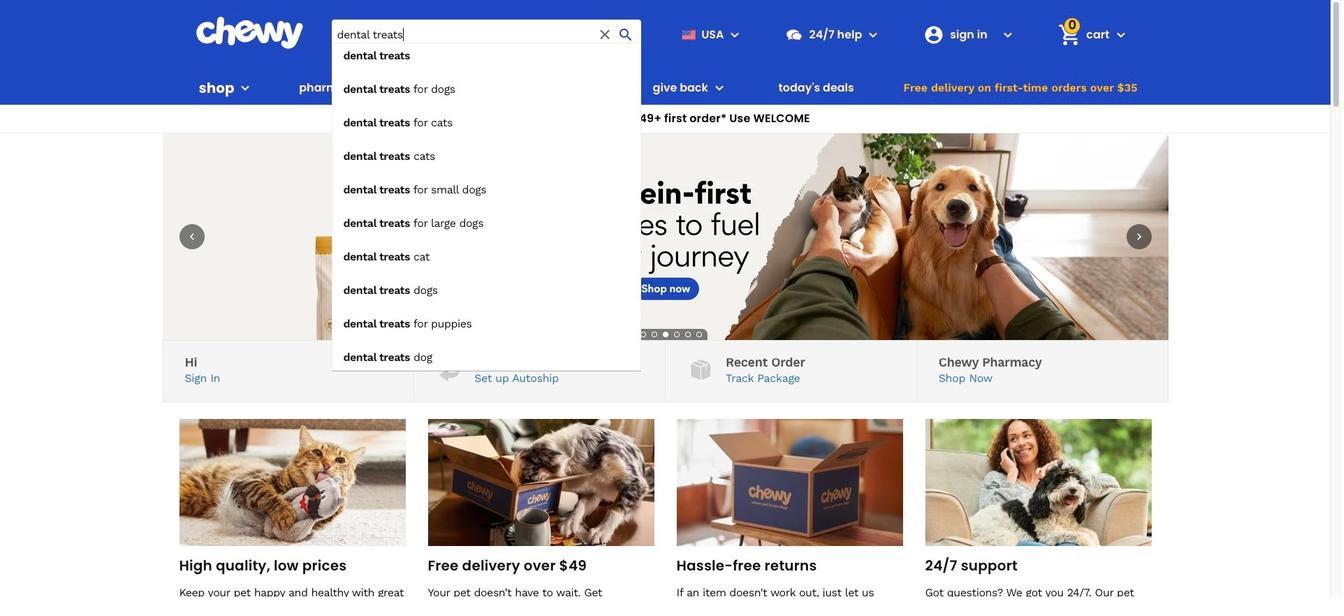 Task type: vqa. For each thing, say whether or not it's contained in the screenshot.
USA dropdown button
no



Task type: describe. For each thing, give the bounding box(es) containing it.
chewy home image
[[195, 17, 304, 49]]

choose slide to display. group
[[638, 329, 705, 340]]

chewy support image
[[786, 26, 804, 44]]

list box inside site banner
[[332, 43, 642, 371]]

give back menu image
[[711, 80, 728, 96]]

items image
[[1058, 22, 1082, 47]]

cart menu image
[[1113, 26, 1130, 43]]

0 vertical spatial menu image
[[727, 26, 744, 43]]

Search text field
[[332, 20, 642, 50]]



Task type: locate. For each thing, give the bounding box(es) containing it.
1 horizontal spatial / image
[[688, 357, 715, 384]]

help menu image
[[865, 26, 882, 43]]

/ image
[[436, 357, 463, 384], [688, 357, 715, 384]]

1 / image from the left
[[436, 357, 463, 384]]

protein-first recipes to fuel their journey. shop american journey by chewy now. image
[[162, 133, 1169, 340]]

0 horizontal spatial menu image
[[237, 80, 254, 96]]

account menu image
[[1000, 26, 1017, 43]]

menu image up give back menu icon on the right top of page
[[727, 26, 744, 43]]

delete search image
[[597, 26, 614, 43]]

menu image
[[727, 26, 744, 43], [237, 80, 254, 96]]

1 vertical spatial menu image
[[237, 80, 254, 96]]

menu image down chewy home image
[[237, 80, 254, 96]]

Product search field
[[332, 20, 642, 371]]

submit search image
[[618, 26, 635, 43]]

1 horizontal spatial menu image
[[727, 26, 744, 43]]

2 / image from the left
[[688, 357, 715, 384]]

site banner
[[0, 0, 1331, 371]]

list box
[[332, 43, 642, 371]]

0 horizontal spatial / image
[[436, 357, 463, 384]]



